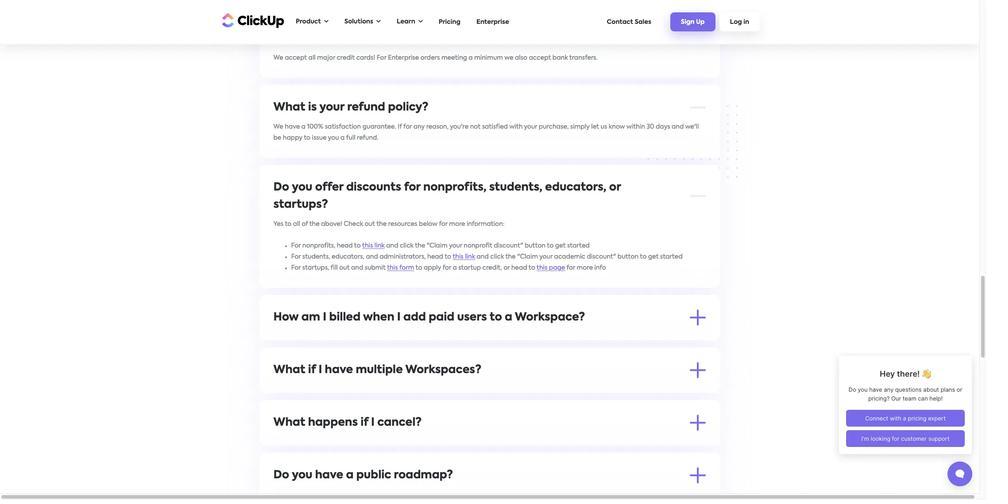 Task type: locate. For each thing, give the bounding box(es) containing it.
you up 'certainly'
[[292, 471, 313, 482]]

we have a 100% satisfaction guarantee. if for any reason, you're not satisfied with your purchase, simply let us know within 30 days and we'll be happy to issue you a full refund.
[[274, 124, 699, 141]]

1 horizontal spatial get
[[649, 254, 659, 260]]

"claim up apply
[[427, 243, 448, 249]]

0 vertical spatial all
[[309, 55, 316, 61]]

1 horizontal spatial out
[[365, 221, 375, 227]]

1 horizontal spatial at
[[369, 334, 376, 340]]

click up administrators,
[[400, 243, 414, 249]]

1 vertical spatial more
[[577, 265, 593, 271]]

paid up based
[[429, 313, 455, 324]]

accept?
[[458, 33, 505, 44]]

enterprise link
[[472, 14, 514, 29]]

out
[[365, 221, 375, 227], [340, 265, 350, 271]]

happy
[[283, 135, 303, 141]]

0 horizontal spatial "claim
[[427, 243, 448, 249]]

0 vertical spatial if
[[308, 365, 316, 376]]

click up credit,
[[491, 254, 504, 260]]

you down pricing
[[435, 33, 455, 44]]

0 vertical spatial started
[[568, 243, 590, 249]]

and up administrators,
[[387, 243, 399, 249]]

0 vertical spatial educators,
[[546, 182, 607, 193]]

what if i have multiple workspaces?
[[274, 365, 482, 376]]

1 vertical spatial we
[[274, 124, 284, 130]]

1 horizontal spatial is
[[308, 102, 317, 113]]

1 horizontal spatial this link link
[[453, 254, 476, 260]]

what down product
[[274, 33, 306, 44]]

pricing link
[[434, 14, 465, 29]]

bank
[[553, 55, 568, 61]]

your right do,
[[418, 440, 431, 446]]

0 vertical spatial any
[[414, 124, 425, 130]]

more
[[450, 221, 466, 227], [577, 265, 593, 271]]

in inside "link"
[[744, 19, 750, 25]]

click
[[400, 243, 414, 249], [491, 254, 504, 260]]

for right if
[[404, 124, 412, 130]]

you left do,
[[394, 440, 405, 446]]

last
[[483, 440, 494, 446]]

to inside clickup automatically bills you at a prorated price based on the time left in your cycle for any paid users added to your workspace. paid users include members and internal guests.
[[614, 334, 620, 340]]

0 horizontal spatial get
[[556, 243, 566, 249]]

0 horizontal spatial any
[[414, 124, 425, 130]]

2 vertical spatial we
[[274, 492, 284, 499]]

apply
[[424, 265, 442, 271]]

0 vertical spatial discount"
[[494, 243, 524, 249]]

1 horizontal spatial started
[[661, 254, 683, 260]]

"claim up this page link
[[518, 254, 538, 260]]

1 horizontal spatial click
[[491, 254, 504, 260]]

do
[[417, 33, 432, 44]]

startup
[[459, 265, 481, 271]]

log
[[730, 19, 742, 25]]

0 horizontal spatial head
[[337, 243, 353, 249]]

0 horizontal spatial all
[[293, 221, 301, 227]]

for inside we have a 100% satisfaction guarantee. if for any reason, you're not satisfied with your purchase, simply let us know within 30 days and we'll be happy to issue you a full refund.
[[404, 124, 412, 130]]

and down the automatically
[[328, 345, 340, 352]]

and left submit
[[352, 265, 364, 271]]

for for students,
[[291, 254, 301, 260]]

check
[[344, 221, 364, 227]]

for right apply
[[443, 265, 452, 271]]

you up startups?
[[292, 182, 313, 193]]

your up this page link
[[540, 254, 553, 260]]

this link link for for students, educators, and administrators, head to
[[453, 254, 476, 260]]

in inside clickup automatically bills you at a prorated price based on the time left in your cycle for any paid users added to your workspace. paid users include members and internal guests.
[[498, 334, 503, 340]]

for up resources
[[404, 182, 421, 193]]

0 horizontal spatial at
[[338, 440, 345, 446]]

is up 100%
[[308, 102, 317, 113]]

satisfied
[[482, 124, 508, 130]]

2 vertical spatial head
[[512, 265, 528, 271]]

0 horizontal spatial is
[[303, 387, 307, 393]]

1 horizontal spatial any
[[547, 334, 558, 340]]

0 horizontal spatial more
[[450, 221, 466, 227]]

offer
[[316, 182, 344, 193]]

have up we certainly do! you can find it here .
[[316, 471, 344, 482]]

for right "cycle"
[[537, 334, 545, 340]]

0 horizontal spatial nonprofits,
[[303, 243, 336, 249]]

your left "nonprofit"
[[449, 243, 463, 249]]

you right bills
[[356, 334, 367, 340]]

1 vertical spatial paid
[[560, 334, 574, 340]]

page
[[549, 265, 566, 271]]

you inside do you offer discounts for nonprofits, students, educators, or startups?
[[292, 182, 313, 193]]

have up workspace,
[[325, 365, 353, 376]]

enterprise
[[477, 19, 509, 25], [388, 55, 419, 61]]

when
[[363, 313, 395, 324]]

1 vertical spatial discount"
[[587, 254, 617, 260]]

0 horizontal spatial paid
[[429, 313, 455, 324]]

it
[[364, 492, 369, 499]]

contact sales button
[[603, 14, 656, 29]]

1 what from the top
[[274, 33, 306, 44]]

transfers.
[[570, 55, 598, 61]]

0 vertical spatial we
[[274, 55, 284, 61]]

learn
[[397, 19, 415, 25]]

0 horizontal spatial in
[[498, 334, 503, 340]]

nonprofit
[[464, 243, 493, 249]]

with
[[510, 124, 523, 130]]

1 horizontal spatial all
[[309, 55, 316, 61]]

i right am
[[323, 313, 327, 324]]

4 what from the top
[[274, 418, 306, 429]]

any left reason,
[[414, 124, 425, 130]]

enterprise down what payment methods do you accept?
[[388, 55, 419, 61]]

any inside we have a 100% satisfaction guarantee. if for any reason, you're not satisfied with your purchase, simply let us know within 30 days and we'll be happy to issue you a full refund.
[[414, 124, 425, 130]]

we for what is your refund policy?
[[274, 124, 284, 130]]

cycle
[[519, 334, 535, 340]]

1 horizontal spatial discount"
[[587, 254, 617, 260]]

log in link
[[720, 12, 760, 31]]

2 do from the top
[[274, 471, 290, 482]]

1 vertical spatial at
[[338, 440, 345, 446]]

more up for nonprofits, head to this link and click the "claim your nonprofit discount" button to get started on the top
[[450, 221, 466, 227]]

users left 'added'
[[575, 334, 591, 340]]

1 horizontal spatial button
[[618, 254, 639, 260]]

a right meeting
[[469, 55, 473, 61]]

in right log
[[744, 19, 750, 25]]

1 do from the top
[[274, 182, 290, 193]]

clickup image
[[220, 12, 284, 29]]

1 vertical spatial all
[[293, 221, 301, 227]]

link
[[375, 243, 385, 249], [465, 254, 476, 260]]

this
[[363, 243, 373, 249], [453, 254, 464, 260], [387, 265, 398, 271], [537, 265, 548, 271]]

what for what happens if i cancel?
[[274, 418, 306, 429]]

2 what from the top
[[274, 102, 306, 113]]

information:
[[467, 221, 505, 227]]

button
[[525, 243, 546, 249], [618, 254, 639, 260]]

started
[[568, 243, 590, 249], [661, 254, 683, 260]]

any inside clickup automatically bills you at a prorated price based on the time left in your cycle for any paid users added to your workspace. paid users include members and internal guests.
[[547, 334, 558, 340]]

each
[[387, 387, 402, 393]]

end
[[522, 440, 533, 446]]

for for startups,
[[291, 265, 301, 271]]

students,
[[490, 182, 543, 193], [303, 254, 331, 260]]

have up happy at the left top of page
[[285, 124, 300, 130]]

workspaces?
[[406, 365, 482, 376]]

this up submit
[[363, 243, 373, 249]]

out right check
[[365, 221, 375, 227]]

will
[[471, 440, 481, 446]]

of
[[302, 221, 308, 227], [535, 440, 541, 446]]

1 vertical spatial if
[[361, 418, 369, 429]]

1 horizontal spatial more
[[577, 265, 593, 271]]

in
[[744, 19, 750, 25], [498, 334, 503, 340]]

of down startups?
[[302, 221, 308, 227]]

a left startup
[[453, 265, 457, 271]]

1 horizontal spatial link
[[465, 254, 476, 260]]

do inside do you offer discounts for nonprofits, students, educators, or startups?
[[274, 182, 290, 193]]

0 horizontal spatial accept
[[285, 55, 307, 61]]

guests.
[[367, 345, 388, 352]]

and inside we have a 100% satisfaction guarantee. if for any reason, you're not satisfied with your purchase, simply let us know within 30 days and we'll be happy to issue you a full refund.
[[672, 124, 684, 130]]

workspace
[[403, 387, 438, 393]]

educators, inside do you offer discounts for nonprofits, students, educators, or startups?
[[546, 182, 607, 193]]

1 vertical spatial this link link
[[453, 254, 476, 260]]

0 vertical spatial at
[[369, 334, 376, 340]]

0 vertical spatial button
[[525, 243, 546, 249]]

0 vertical spatial in
[[744, 19, 750, 25]]

pricing
[[439, 19, 461, 25]]

anytime!
[[346, 440, 374, 446]]

contact sales
[[607, 19, 652, 25]]

0 horizontal spatial users
[[458, 313, 487, 324]]

you
[[435, 33, 455, 44], [328, 135, 339, 141], [292, 182, 313, 193], [356, 334, 367, 340], [394, 440, 405, 446], [616, 440, 627, 446], [292, 471, 313, 482]]

your up satisfaction
[[320, 102, 345, 113]]

is for your
[[308, 102, 317, 113]]

accept
[[285, 55, 307, 61], [529, 55, 551, 61]]

payment
[[308, 33, 361, 44]]

if
[[308, 365, 316, 376], [361, 418, 369, 429]]

methods
[[364, 33, 415, 44]]

us
[[601, 124, 608, 130]]

satisfaction
[[325, 124, 361, 130]]

1 horizontal spatial students,
[[490, 182, 543, 193]]

0 vertical spatial this link link
[[363, 243, 385, 249]]

at for i
[[338, 440, 345, 446]]

or
[[610, 182, 621, 193], [504, 265, 510, 271]]

for nonprofits, head to this link and click the "claim your nonprofit discount" button to get started
[[291, 243, 590, 249]]

1 vertical spatial nonprofits,
[[303, 243, 336, 249]]

and
[[672, 124, 684, 130], [387, 243, 399, 249], [366, 254, 378, 260], [477, 254, 489, 260], [352, 265, 364, 271], [328, 345, 340, 352]]

1 accept from the left
[[285, 55, 307, 61]]

1 vertical spatial out
[[340, 265, 350, 271]]

1 vertical spatial link
[[465, 254, 476, 260]]

users right paid
[[689, 334, 704, 340]]

1 vertical spatial educators,
[[332, 254, 365, 260]]

at inside you're free to cancel at anytime! when you do, your current plan will last until the end of your billing cycle, unless you choose to downgrade immediately.
[[338, 440, 345, 446]]

we'll
[[686, 124, 699, 130]]

out right fill
[[340, 265, 350, 271]]

a up guests.
[[377, 334, 381, 340]]

all for accept
[[309, 55, 316, 61]]

what up 'payment'
[[274, 365, 306, 376]]

members
[[297, 345, 326, 352]]

1 we from the top
[[274, 55, 284, 61]]

what up you're
[[274, 418, 306, 429]]

0 vertical spatial paid
[[429, 313, 455, 324]]

and down "nonprofit"
[[477, 254, 489, 260]]

1 vertical spatial or
[[504, 265, 510, 271]]

0 vertical spatial is
[[308, 102, 317, 113]]

cycle,
[[577, 440, 595, 446]]

your left workspace.
[[622, 334, 635, 340]]

1 horizontal spatial head
[[428, 254, 444, 260]]

let
[[592, 124, 600, 130]]

this link link up startup
[[453, 254, 476, 260]]

0 vertical spatial or
[[610, 182, 621, 193]]

and left we'll at the top of page
[[672, 124, 684, 130]]

0 vertical spatial head
[[337, 243, 353, 249]]

we inside we have a 100% satisfaction guarantee. if for any reason, you're not satisfied with your purchase, simply let us know within 30 days and we'll be happy to issue you a full refund.
[[274, 124, 284, 130]]

cancel
[[316, 440, 337, 446]]

fill
[[331, 265, 338, 271]]

more left the info on the right bottom of the page
[[577, 265, 593, 271]]

paid down workspace?
[[560, 334, 574, 340]]

any down workspace?
[[547, 334, 558, 340]]

1 vertical spatial head
[[428, 254, 444, 260]]

link up submit
[[375, 243, 385, 249]]

you right issue
[[328, 135, 339, 141]]

0 vertical spatial out
[[365, 221, 375, 227]]

head down check
[[337, 243, 353, 249]]

if up anytime!
[[361, 418, 369, 429]]

1 horizontal spatial paid
[[560, 334, 574, 340]]

at up guests.
[[369, 334, 376, 340]]

0 vertical spatial have
[[285, 124, 300, 130]]

at
[[369, 334, 376, 340], [338, 440, 345, 446]]

1 vertical spatial in
[[498, 334, 503, 340]]

1 horizontal spatial nonprofits,
[[424, 182, 487, 193]]

resources
[[389, 221, 418, 227]]

all right yes
[[293, 221, 301, 227]]

1 horizontal spatial "claim
[[518, 254, 538, 260]]

1 horizontal spatial enterprise
[[477, 19, 509, 25]]

at right cancel
[[338, 440, 345, 446]]

administrators,
[[380, 254, 426, 260]]

2 we from the top
[[274, 124, 284, 130]]

you right unless
[[616, 440, 627, 446]]

your inside we have a 100% satisfaction guarantee. if for any reason, you're not satisfied with your purchase, simply let us know within 30 days and we'll be happy to issue you a full refund.
[[524, 124, 538, 130]]

we for what payment methods do you accept?
[[274, 55, 284, 61]]

in right left
[[498, 334, 503, 340]]

0 vertical spatial nonprofits,
[[424, 182, 487, 193]]

discount" up "for students, educators, and administrators, head to this link and click the "claim your academic discount" button to get started"
[[494, 243, 524, 249]]

1 vertical spatial is
[[303, 387, 307, 393]]

unless
[[596, 440, 615, 446]]

multiple
[[356, 365, 403, 376]]

be
[[274, 135, 282, 141]]

this link link up submit
[[363, 243, 385, 249]]

do for do you have a public roadmap?
[[274, 471, 290, 482]]

am
[[302, 313, 321, 324]]

discount" up the info on the right bottom of the page
[[587, 254, 617, 260]]

do for do you offer discounts for nonprofits, students, educators, or startups?
[[274, 182, 290, 193]]

1 vertical spatial click
[[491, 254, 504, 260]]

1 horizontal spatial or
[[610, 182, 621, 193]]

enterprise up accept? at the top of the page
[[477, 19, 509, 25]]

do up startups?
[[274, 182, 290, 193]]

1 horizontal spatial in
[[744, 19, 750, 25]]

cards!
[[357, 55, 376, 61]]

0 horizontal spatial educators,
[[332, 254, 365, 260]]

this left page
[[537, 265, 548, 271]]

your right with
[[524, 124, 538, 130]]

this link link
[[363, 243, 385, 249], [453, 254, 476, 260]]

all left major
[[309, 55, 316, 61]]

head right credit,
[[512, 265, 528, 271]]

to inside we have a 100% satisfaction guarantee. if for any reason, you're not satisfied with your purchase, simply let us know within 30 days and we'll be happy to issue you a full refund.
[[304, 135, 311, 141]]

0 horizontal spatial enterprise
[[388, 55, 419, 61]]

you inside we have a 100% satisfaction guarantee. if for any reason, you're not satisfied with your purchase, simply let us know within 30 days and we'll be happy to issue you a full refund.
[[328, 135, 339, 141]]

1 horizontal spatial of
[[535, 440, 541, 446]]

accept left major
[[285, 55, 307, 61]]

link up startup
[[465, 254, 476, 260]]

include
[[274, 345, 296, 352]]

at inside clickup automatically bills you at a prorated price based on the time left in your cycle for any paid users added to your workspace. paid users include members and internal guests.
[[369, 334, 376, 340]]

1 vertical spatial get
[[649, 254, 659, 260]]

3 what from the top
[[274, 365, 306, 376]]

0 horizontal spatial if
[[308, 365, 316, 376]]

accept right also at right top
[[529, 55, 551, 61]]

users up the 'time'
[[458, 313, 487, 324]]

0 vertical spatial link
[[375, 243, 385, 249]]

head up apply
[[428, 254, 444, 260]]

1 vertical spatial do
[[274, 471, 290, 482]]

0 horizontal spatial students,
[[303, 254, 331, 260]]

do down immediately. at bottom
[[274, 471, 290, 482]]

this left form on the bottom left of the page
[[387, 265, 398, 271]]

is for per
[[303, 387, 307, 393]]

1 horizontal spatial accept
[[529, 55, 551, 61]]

what up happy at the left top of page
[[274, 102, 306, 113]]

on
[[449, 334, 457, 340]]

a inside clickup automatically bills you at a prorated price based on the time left in your cycle for any paid users added to your workspace. paid users include members and internal guests.
[[377, 334, 381, 340]]

0 vertical spatial "claim
[[427, 243, 448, 249]]

is left per
[[303, 387, 307, 393]]

a up can
[[346, 471, 354, 482]]

the
[[310, 221, 320, 227], [377, 221, 387, 227], [415, 243, 426, 249], [506, 254, 516, 260], [459, 334, 469, 340], [510, 440, 520, 446]]

1 horizontal spatial users
[[575, 334, 591, 340]]

1 horizontal spatial educators,
[[546, 182, 607, 193]]

of right end at the right bottom
[[535, 440, 541, 446]]

0 horizontal spatial click
[[400, 243, 414, 249]]

if up per
[[308, 365, 316, 376]]

1 vertical spatial any
[[547, 334, 558, 340]]



Task type: describe. For each thing, give the bounding box(es) containing it.
when
[[375, 440, 393, 446]]

you're
[[450, 124, 469, 130]]

you're
[[274, 440, 292, 446]]

the inside you're free to cancel at anytime! when you do, your current plan will last until the end of your billing cycle, unless you choose to downgrade immediately.
[[510, 440, 520, 446]]

internal
[[342, 345, 365, 352]]

billing
[[557, 440, 576, 446]]

not
[[471, 124, 481, 130]]

0 vertical spatial enterprise
[[477, 19, 509, 25]]

sales
[[635, 19, 652, 25]]

sign up
[[681, 19, 705, 25]]

do you have a public roadmap?
[[274, 471, 453, 482]]

1 horizontal spatial if
[[361, 418, 369, 429]]

3 we from the top
[[274, 492, 284, 499]]

below
[[419, 221, 438, 227]]

0 horizontal spatial discount"
[[494, 243, 524, 249]]

2 vertical spatial have
[[316, 471, 344, 482]]

upgrade.
[[506, 387, 533, 393]]

find
[[351, 492, 363, 499]]

or inside do you offer discounts for nonprofits, students, educators, or startups?
[[610, 182, 621, 193]]

i up when at bottom left
[[371, 418, 375, 429]]

based
[[429, 334, 448, 340]]

here
[[370, 492, 384, 499]]

certainly
[[285, 492, 312, 499]]

do!
[[314, 492, 324, 499]]

for inside do you offer discounts for nonprofits, students, educators, or startups?
[[404, 182, 421, 193]]

what for what payment methods do you accept?
[[274, 33, 306, 44]]

contact
[[607, 19, 633, 25]]

issue
[[312, 135, 327, 141]]

full
[[347, 135, 356, 141]]

this page link
[[537, 265, 566, 271]]

product
[[296, 19, 321, 25]]

a left "full"
[[341, 135, 345, 141]]

what for what is your refund policy?
[[274, 102, 306, 113]]

simply
[[571, 124, 590, 130]]

have inside we have a 100% satisfaction guarantee. if for any reason, you're not satisfied with your purchase, simply let us know within 30 days and we'll be happy to issue you a full refund.
[[285, 124, 300, 130]]

what payment methods do you accept?
[[274, 33, 505, 44]]

minimum
[[475, 55, 503, 61]]

for for nonprofits,
[[291, 243, 301, 249]]

refund.
[[357, 135, 379, 141]]

plan
[[456, 440, 470, 446]]

cancel?
[[378, 418, 422, 429]]

0 horizontal spatial or
[[504, 265, 510, 271]]

you inside clickup automatically bills you at a prorated price based on the time left in your cycle for any paid users added to your workspace. paid users include members and internal guests.
[[356, 334, 367, 340]]

requires
[[439, 387, 464, 393]]

until
[[495, 440, 508, 446]]

2 horizontal spatial users
[[689, 334, 704, 340]]

1 vertical spatial enterprise
[[388, 55, 419, 61]]

credit,
[[483, 265, 502, 271]]

this link link for for nonprofits, head to
[[363, 243, 385, 249]]

left
[[486, 334, 496, 340]]

roadmap?
[[394, 471, 453, 482]]

how am i billed when i add paid users to a workspace?
[[274, 313, 586, 324]]

0 vertical spatial more
[[450, 221, 466, 227]]

what for what if i have multiple workspaces?
[[274, 365, 306, 376]]

above!
[[321, 221, 343, 227]]

meaning
[[358, 387, 385, 393]]

yes to all of the above! check out the resources below for more information:
[[274, 221, 505, 227]]

public
[[357, 471, 392, 482]]

immediately.
[[274, 451, 313, 457]]

i down members
[[319, 365, 322, 376]]

purchase,
[[539, 124, 569, 130]]

1 vertical spatial "claim
[[518, 254, 538, 260]]

bills
[[343, 334, 355, 340]]

all for to
[[293, 221, 301, 227]]

for startups, fill out and submit this form to apply for a startup credit, or head to this page for more info
[[291, 265, 606, 271]]

for inside clickup automatically bills you at a prorated price based on the time left in your cycle for any paid users added to your workspace. paid users include members and internal guests.
[[537, 334, 545, 340]]

solutions
[[344, 19, 373, 25]]

workspace?
[[515, 313, 586, 324]]

price
[[412, 334, 427, 340]]

individual
[[475, 387, 504, 393]]

product button
[[291, 13, 333, 31]]

0 horizontal spatial of
[[302, 221, 308, 227]]

100%
[[307, 124, 324, 130]]

refund
[[348, 102, 386, 113]]

nonprofits, inside do you offer discounts for nonprofits, students, educators, or startups?
[[424, 182, 487, 193]]

paid inside clickup automatically bills you at a prorated price based on the time left in your cycle for any paid users added to your workspace. paid users include members and internal guests.
[[560, 334, 574, 340]]

for down the academic
[[567, 265, 576, 271]]

add
[[404, 313, 426, 324]]

and inside clickup automatically bills you at a prorated price based on the time left in your cycle for any paid users added to your workspace. paid users include members and internal guests.
[[328, 345, 340, 352]]

and up submit
[[366, 254, 378, 260]]

choose
[[628, 440, 651, 446]]

submit
[[365, 265, 386, 271]]

you
[[325, 492, 336, 499]]

free
[[294, 440, 306, 446]]

happens
[[308, 418, 358, 429]]

what happens if i cancel?
[[274, 418, 422, 429]]

students, inside do you offer discounts for nonprofits, students, educators, or startups?
[[490, 182, 543, 193]]

do,
[[407, 440, 416, 446]]

2 accept from the left
[[529, 55, 551, 61]]

1 vertical spatial started
[[661, 254, 683, 260]]

this up for startups, fill out and submit this form to apply for a startup credit, or head to this page for more info at the bottom
[[453, 254, 464, 260]]

0 vertical spatial get
[[556, 243, 566, 249]]

at for billed
[[369, 334, 376, 340]]

the inside clickup automatically bills you at a prorated price based on the time left in your cycle for any paid users added to your workspace. paid users include members and internal guests.
[[459, 334, 469, 340]]

2 horizontal spatial head
[[512, 265, 528, 271]]

1 vertical spatial students,
[[303, 254, 331, 260]]

startups,
[[303, 265, 330, 271]]

can
[[338, 492, 349, 499]]

startups?
[[274, 200, 328, 211]]

what is your refund policy?
[[274, 102, 429, 113]]

for right below
[[439, 221, 448, 227]]

also
[[515, 55, 528, 61]]

0 horizontal spatial started
[[568, 243, 590, 249]]

0 vertical spatial click
[[400, 243, 414, 249]]

of inside you're free to cancel at anytime! when you do, your current plan will last until the end of your billing cycle, unless you choose to downgrade immediately.
[[535, 440, 541, 446]]

orders
[[421, 55, 440, 61]]

.
[[384, 492, 385, 499]]

here link
[[370, 492, 384, 499]]

we accept all major credit cards! for enterprise orders meeting a minimum we also accept bank transfers.
[[274, 55, 598, 61]]

clickup
[[274, 334, 297, 340]]

your left "cycle"
[[504, 334, 518, 340]]

0 horizontal spatial button
[[525, 243, 546, 249]]

1 vertical spatial have
[[325, 365, 353, 376]]

an
[[465, 387, 473, 393]]

1 vertical spatial button
[[618, 254, 639, 260]]

reason,
[[427, 124, 449, 130]]

a up clickup automatically bills you at a prorated price based on the time left in your cycle for any paid users added to your workspace. paid users include members and internal guests.
[[505, 313, 513, 324]]

a left 100%
[[302, 124, 306, 130]]

workspace,
[[320, 387, 356, 393]]

we certainly do! you can find it here .
[[274, 492, 385, 499]]

sign up button
[[671, 12, 716, 31]]

0 horizontal spatial link
[[375, 243, 385, 249]]

major
[[317, 55, 336, 61]]

i left add
[[398, 313, 401, 324]]

0 horizontal spatial out
[[340, 265, 350, 271]]

your left billing
[[543, 440, 556, 446]]

per
[[309, 387, 319, 393]]

meeting
[[442, 55, 468, 61]]



Task type: vqa. For each thing, say whether or not it's contained in the screenshot.
When
yes



